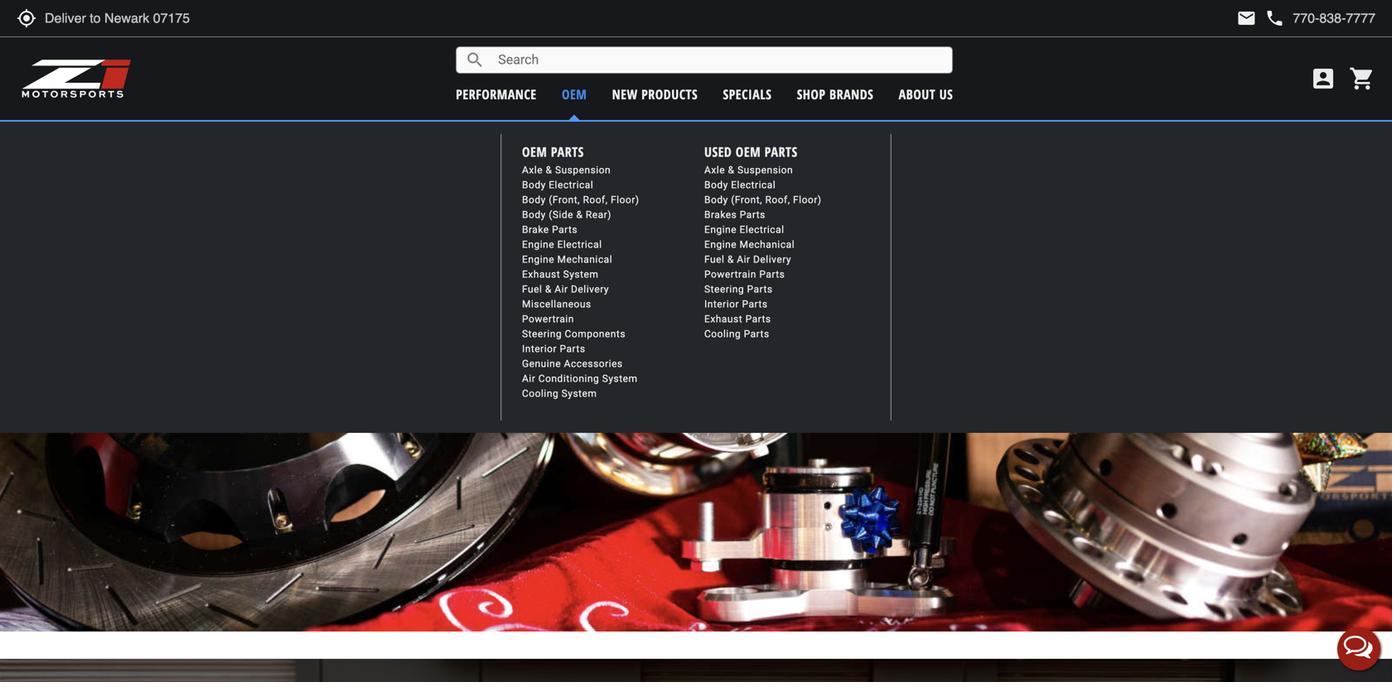 Task type: locate. For each thing, give the bounding box(es) containing it.
interior parts link up the 'genuine' at the bottom left
[[522, 344, 586, 355]]

powertrain inside used oem parts axle & suspension body electrical body (front, roof, floor) brakes parts engine electrical engine mechanical fuel & air delivery powertrain parts steering parts interior parts exhaust parts cooling parts
[[704, 269, 757, 281]]

air down exhaust system link on the top left of the page
[[555, 284, 568, 296]]

0 horizontal spatial exhaust
[[522, 269, 560, 281]]

delivery down exhaust system link on the top left of the page
[[571, 284, 609, 296]]

0 horizontal spatial powertrain
[[522, 314, 574, 325]]

air
[[737, 254, 751, 266], [555, 284, 568, 296], [522, 373, 536, 385]]

system down accessories
[[602, 373, 638, 385]]

0 horizontal spatial cooling
[[522, 388, 559, 400]]

1 horizontal spatial exhaust
[[704, 314, 743, 325]]

fuel up miscellaneous
[[522, 284, 542, 296]]

air inside used oem parts axle & suspension body electrical body (front, roof, floor) brakes parts engine electrical engine mechanical fuel & air delivery powertrain parts steering parts interior parts exhaust parts cooling parts
[[737, 254, 751, 266]]

cooling parts link
[[704, 329, 770, 340]]

steering inside oem parts axle & suspension body electrical body (front, roof, floor) body (side & rear) brake parts engine electrical engine mechanical exhaust system fuel & air delivery miscellaneous powertrain steering components interior parts genuine accessories air conditioning system cooling system
[[522, 329, 562, 340]]

engine electrical link down 'brake parts' link
[[522, 239, 602, 251]]

roof, up rear)
[[583, 194, 608, 206]]

floor) inside used oem parts axle & suspension body electrical body (front, roof, floor) brakes parts engine electrical engine mechanical fuel & air delivery powertrain parts steering parts interior parts exhaust parts cooling parts
[[793, 194, 822, 206]]

oem left new
[[562, 85, 587, 103]]

& right (side in the left of the page
[[576, 209, 583, 221]]

air down the 'genuine' at the bottom left
[[522, 373, 536, 385]]

axle
[[522, 165, 543, 176], [704, 165, 725, 176]]

oem parts link
[[522, 143, 584, 161]]

1 horizontal spatial body electrical link
[[704, 179, 776, 191]]

1 horizontal spatial floor)
[[793, 194, 822, 206]]

conditioning
[[539, 373, 599, 385]]

0 horizontal spatial air
[[522, 373, 536, 385]]

1 vertical spatial mechanical
[[557, 254, 612, 266]]

interior up the 'genuine' at the bottom left
[[522, 344, 557, 355]]

delivery
[[753, 254, 792, 266], [571, 284, 609, 296]]

used oem parts axle & suspension body electrical body (front, roof, floor) brakes parts engine electrical engine mechanical fuel & air delivery powertrain parts steering parts interior parts exhaust parts cooling parts
[[704, 143, 822, 340]]

0 horizontal spatial body electrical link
[[522, 179, 594, 191]]

1 axle & suspension link from the left
[[522, 165, 611, 176]]

1 horizontal spatial powertrain
[[704, 269, 757, 281]]

brakes
[[704, 209, 737, 221]]

delivery up powertrain parts link
[[753, 254, 792, 266]]

0 horizontal spatial engine mechanical link
[[522, 254, 612, 266]]

0 horizontal spatial roof,
[[583, 194, 608, 206]]

floor) down model) on the top of page
[[793, 194, 822, 206]]

0 vertical spatial powertrain
[[704, 269, 757, 281]]

roof,
[[583, 194, 608, 206], [765, 194, 790, 206]]

1 horizontal spatial axle
[[704, 165, 725, 176]]

1 axle from the left
[[522, 165, 543, 176]]

fuel inside oem parts axle & suspension body electrical body (front, roof, floor) body (side & rear) brake parts engine electrical engine mechanical exhaust system fuel & air delivery miscellaneous powertrain steering components interior parts genuine accessories air conditioning system cooling system
[[522, 284, 542, 296]]

0 horizontal spatial interior
[[522, 344, 557, 355]]

oem
[[562, 85, 587, 103], [522, 143, 547, 161], [736, 143, 761, 161]]

parts
[[551, 143, 584, 161], [765, 143, 798, 161], [740, 209, 766, 221], [552, 224, 578, 236], [759, 269, 785, 281], [747, 284, 773, 296], [742, 299, 768, 310], [746, 314, 771, 325], [744, 329, 770, 340], [560, 344, 586, 355]]

electrical down the body (side & rear) link
[[557, 239, 602, 251]]

body
[[522, 179, 546, 191], [704, 179, 728, 191], [522, 194, 546, 206], [704, 194, 728, 206], [522, 209, 546, 221]]

mechanical inside used oem parts axle & suspension body electrical body (front, roof, floor) brakes parts engine electrical engine mechanical fuel & air delivery powertrain parts steering parts interior parts exhaust parts cooling parts
[[740, 239, 795, 251]]

1 floor) from the left
[[611, 194, 639, 206]]

& up miscellaneous
[[545, 284, 552, 296]]

body (front, roof, floor) link for parts
[[522, 194, 639, 206]]

body electrical link up brakes parts link
[[704, 179, 776, 191]]

powertrain down miscellaneous
[[522, 314, 574, 325]]

steering down powertrain parts link
[[704, 284, 744, 296]]

1 horizontal spatial air
[[555, 284, 568, 296]]

0 vertical spatial interior parts link
[[704, 299, 768, 310]]

2 (front, from the left
[[731, 194, 762, 206]]

0 horizontal spatial axle & suspension link
[[522, 165, 611, 176]]

us
[[939, 85, 953, 103]]

1 horizontal spatial (front,
[[731, 194, 762, 206]]

0 vertical spatial fuel & air delivery link
[[704, 254, 792, 266]]

powertrain inside oem parts axle & suspension body electrical body (front, roof, floor) body (side & rear) brake parts engine electrical engine mechanical exhaust system fuel & air delivery miscellaneous powertrain steering components interior parts genuine accessories air conditioning system cooling system
[[522, 314, 574, 325]]

0 vertical spatial interior
[[704, 299, 739, 310]]

engine mechanical link
[[704, 239, 795, 251], [522, 254, 612, 266]]

mechanical inside oem parts axle & suspension body electrical body (front, roof, floor) body (side & rear) brake parts engine electrical engine mechanical exhaust system fuel & air delivery miscellaneous powertrain steering components interior parts genuine accessories air conditioning system cooling system
[[557, 254, 612, 266]]

2 horizontal spatial oem
[[736, 143, 761, 161]]

axle & suspension link
[[522, 165, 611, 176], [704, 165, 793, 176]]

fuel
[[704, 254, 725, 266], [522, 284, 542, 296]]

axle down the used
[[704, 165, 725, 176]]

1 (front, from the left
[[549, 194, 580, 206]]

specials link
[[723, 85, 772, 103]]

cooling down exhaust parts link
[[704, 329, 741, 340]]

(change
[[765, 129, 803, 145]]

(side
[[549, 209, 573, 221]]

floor) up rear)
[[611, 194, 639, 206]]

1 horizontal spatial suspension
[[738, 165, 793, 176]]

1 roof, from the left
[[583, 194, 608, 206]]

axle down oem parts link
[[522, 165, 543, 176]]

0 vertical spatial fuel
[[704, 254, 725, 266]]

&
[[546, 165, 552, 176], [728, 165, 735, 176], [576, 209, 583, 221], [728, 254, 734, 266], [545, 284, 552, 296]]

1 vertical spatial engine mechanical link
[[522, 254, 612, 266]]

z1 motorsports logo image
[[21, 58, 132, 99]]

axle & suspension link for parts
[[522, 165, 611, 176]]

delivery inside oem parts axle & suspension body electrical body (front, roof, floor) body (side & rear) brake parts engine electrical engine mechanical exhaust system fuel & air delivery miscellaneous powertrain steering components interior parts genuine accessories air conditioning system cooling system
[[571, 284, 609, 296]]

account_box link
[[1306, 65, 1341, 92]]

1 horizontal spatial mechanical
[[740, 239, 795, 251]]

1 horizontal spatial oem
[[562, 85, 587, 103]]

interior up exhaust parts link
[[704, 299, 739, 310]]

parts down the body (side & rear) link
[[552, 224, 578, 236]]

oem inside oem parts axle & suspension body electrical body (front, roof, floor) body (side & rear) brake parts engine electrical engine mechanical exhaust system fuel & air delivery miscellaneous powertrain steering components interior parts genuine accessories air conditioning system cooling system
[[522, 143, 547, 161]]

0 vertical spatial engine electrical link
[[704, 224, 784, 236]]

engine electrical link down brakes parts link
[[704, 224, 784, 236]]

mechanical up exhaust system link on the top left of the page
[[557, 254, 612, 266]]

1 vertical spatial interior
[[522, 344, 557, 355]]

miscellaneous
[[522, 299, 591, 310]]

0 horizontal spatial engine electrical link
[[522, 239, 602, 251]]

0 horizontal spatial body (front, roof, floor) link
[[522, 194, 639, 206]]

oem link
[[562, 85, 587, 103]]

body (front, roof, floor) link up brakes parts link
[[704, 194, 822, 206]]

2 suspension from the left
[[738, 165, 793, 176]]

shopping_cart
[[1349, 65, 1376, 92]]

about
[[899, 85, 936, 103]]

1 vertical spatial cooling
[[522, 388, 559, 400]]

electrical
[[549, 179, 594, 191], [731, 179, 776, 191], [740, 224, 784, 236], [557, 239, 602, 251]]

0 horizontal spatial floor)
[[611, 194, 639, 206]]

engine
[[704, 224, 737, 236], [522, 239, 555, 251], [704, 239, 737, 251], [522, 254, 555, 266]]

2 body (front, roof, floor) link from the left
[[704, 194, 822, 206]]

fuel & air delivery link
[[704, 254, 792, 266], [522, 284, 609, 296]]

brakes parts link
[[704, 209, 766, 221]]

fuel & air delivery link down exhaust system link on the top left of the page
[[522, 284, 609, 296]]

0 vertical spatial air
[[737, 254, 751, 266]]

interior
[[704, 299, 739, 310], [522, 344, 557, 355]]

suspension down oem parts link
[[555, 165, 611, 176]]

interior parts link
[[704, 299, 768, 310], [522, 344, 586, 355]]

oem down performance
[[522, 143, 547, 161]]

suspension down used oem parts link
[[738, 165, 793, 176]]

0 horizontal spatial fuel & air delivery link
[[522, 284, 609, 296]]

steering down 'powertrain' link
[[522, 329, 562, 340]]

1 vertical spatial fuel
[[522, 284, 542, 296]]

engine mechanical link up powertrain parts link
[[704, 239, 795, 251]]

2 body electrical link from the left
[[704, 179, 776, 191]]

system
[[563, 269, 599, 281], [602, 373, 638, 385], [562, 388, 597, 400]]

oem for oem
[[562, 85, 587, 103]]

2 horizontal spatial air
[[737, 254, 751, 266]]

miscellaneous link
[[522, 299, 591, 310]]

1 horizontal spatial delivery
[[753, 254, 792, 266]]

steering
[[704, 284, 744, 296], [522, 329, 562, 340]]

1 suspension from the left
[[555, 165, 611, 176]]

oem right the used
[[736, 143, 761, 161]]

0 vertical spatial delivery
[[753, 254, 792, 266]]

(front, up brakes parts link
[[731, 194, 762, 206]]

0 horizontal spatial delivery
[[571, 284, 609, 296]]

mail phone
[[1237, 8, 1285, 28]]

0 horizontal spatial fuel
[[522, 284, 542, 296]]

1 body (front, roof, floor) link from the left
[[522, 194, 639, 206]]

2 axle from the left
[[704, 165, 725, 176]]

body (front, roof, floor) link for oem
[[704, 194, 822, 206]]

brands
[[830, 85, 874, 103]]

1 vertical spatial exhaust
[[704, 314, 743, 325]]

components
[[565, 329, 626, 340]]

1 horizontal spatial roof,
[[765, 194, 790, 206]]

exhaust up miscellaneous
[[522, 269, 560, 281]]

air up powertrain parts link
[[737, 254, 751, 266]]

engine electrical link
[[704, 224, 784, 236], [522, 239, 602, 251]]

0 horizontal spatial steering
[[522, 329, 562, 340]]

electrical up the body (side & rear) link
[[549, 179, 594, 191]]

mechanical up powertrain parts link
[[740, 239, 795, 251]]

0 horizontal spatial mechanical
[[557, 254, 612, 266]]

parts down exhaust parts link
[[744, 329, 770, 340]]

1 horizontal spatial fuel
[[704, 254, 725, 266]]

2 axle & suspension link from the left
[[704, 165, 793, 176]]

exhaust
[[522, 269, 560, 281], [704, 314, 743, 325]]

fuel up powertrain parts link
[[704, 254, 725, 266]]

cooling
[[704, 329, 741, 340], [522, 388, 559, 400]]

0 vertical spatial mechanical
[[740, 239, 795, 251]]

powertrain up steering parts link
[[704, 269, 757, 281]]

axle & suspension link for oem
[[704, 165, 793, 176]]

body electrical link up (side in the left of the page
[[522, 179, 594, 191]]

search
[[465, 50, 485, 70]]

1 horizontal spatial steering
[[704, 284, 744, 296]]

1 vertical spatial powertrain
[[522, 314, 574, 325]]

roof, inside used oem parts axle & suspension body electrical body (front, roof, floor) brakes parts engine electrical engine mechanical fuel & air delivery powertrain parts steering parts interior parts exhaust parts cooling parts
[[765, 194, 790, 206]]

axle & suspension link down used oem parts link
[[704, 165, 793, 176]]

1 horizontal spatial interior
[[704, 299, 739, 310]]

1 horizontal spatial axle & suspension link
[[704, 165, 793, 176]]

body (front, roof, floor) link up the body (side & rear) link
[[522, 194, 639, 206]]

engine mechanical link up exhaust system link on the top left of the page
[[522, 254, 612, 266]]

win this truck shop now to get automatically entered image
[[0, 659, 1392, 683]]

system up miscellaneous link
[[563, 269, 599, 281]]

2 floor) from the left
[[793, 194, 822, 206]]

0 horizontal spatial (front,
[[549, 194, 580, 206]]

interior parts link up exhaust parts link
[[704, 299, 768, 310]]

0 vertical spatial cooling
[[704, 329, 741, 340]]

shopping:
[[669, 129, 730, 145]]

shop
[[797, 85, 826, 103]]

0 vertical spatial exhaust
[[522, 269, 560, 281]]

1 vertical spatial steering
[[522, 329, 562, 340]]

exhaust parts link
[[704, 314, 771, 325]]

interior inside oem parts axle & suspension body electrical body (front, roof, floor) body (side & rear) brake parts engine electrical engine mechanical exhaust system fuel & air delivery miscellaneous powertrain steering components interior parts genuine accessories air conditioning system cooling system
[[522, 344, 557, 355]]

body (front, roof, floor) link
[[522, 194, 639, 206], [704, 194, 822, 206]]

suspension inside used oem parts axle & suspension body electrical body (front, roof, floor) brakes parts engine electrical engine mechanical fuel & air delivery powertrain parts steering parts interior parts exhaust parts cooling parts
[[738, 165, 793, 176]]

exhaust up cooling parts link
[[704, 314, 743, 325]]

fuel & air delivery link up powertrain parts link
[[704, 254, 792, 266]]

suspension
[[555, 165, 611, 176], [738, 165, 793, 176]]

1 horizontal spatial cooling
[[704, 329, 741, 340]]

shop brands
[[797, 85, 874, 103]]

0 horizontal spatial oem
[[522, 143, 547, 161]]

steering parts link
[[704, 284, 773, 296]]

rear)
[[586, 209, 612, 221]]

delivery inside used oem parts axle & suspension body electrical body (front, roof, floor) brakes parts engine electrical engine mechanical fuel & air delivery powertrain parts steering parts interior parts exhaust parts cooling parts
[[753, 254, 792, 266]]

2 roof, from the left
[[765, 194, 790, 206]]

1 vertical spatial interior parts link
[[522, 344, 586, 355]]

parts down steering parts link
[[742, 299, 768, 310]]

new products
[[612, 85, 698, 103]]

floor)
[[611, 194, 639, 206], [793, 194, 822, 206]]

(front, up the body (side & rear) link
[[549, 194, 580, 206]]

(front,
[[549, 194, 580, 206], [731, 194, 762, 206]]

1 vertical spatial engine electrical link
[[522, 239, 602, 251]]

parts down powertrain parts link
[[747, 284, 773, 296]]

axle & suspension link down oem parts link
[[522, 165, 611, 176]]

1 horizontal spatial fuel & air delivery link
[[704, 254, 792, 266]]

0 horizontal spatial suspension
[[555, 165, 611, 176]]

1 body electrical link from the left
[[522, 179, 594, 191]]

body electrical link
[[522, 179, 594, 191], [704, 179, 776, 191]]

1 horizontal spatial interior parts link
[[704, 299, 768, 310]]

steering inside used oem parts axle & suspension body electrical body (front, roof, floor) brakes parts engine electrical engine mechanical fuel & air delivery powertrain parts steering parts interior parts exhaust parts cooling parts
[[704, 284, 744, 296]]

0 vertical spatial engine mechanical link
[[704, 239, 795, 251]]

body (side & rear) link
[[522, 209, 612, 221]]

0 horizontal spatial interior parts link
[[522, 344, 586, 355]]

products
[[642, 85, 698, 103]]

mechanical
[[740, 239, 795, 251], [557, 254, 612, 266]]

oem for oem parts axle & suspension body electrical body (front, roof, floor) body (side & rear) brake parts engine electrical engine mechanical exhaust system fuel & air delivery miscellaneous powertrain steering components interior parts genuine accessories air conditioning system cooling system
[[522, 143, 547, 161]]

roof, up brakes parts link
[[765, 194, 790, 206]]

electrical down brakes parts link
[[740, 224, 784, 236]]

0 horizontal spatial axle
[[522, 165, 543, 176]]

0 vertical spatial steering
[[704, 284, 744, 296]]

genuine accessories link
[[522, 359, 623, 370]]

powertrain
[[704, 269, 757, 281], [522, 314, 574, 325]]

1 vertical spatial delivery
[[571, 284, 609, 296]]

1 horizontal spatial body (front, roof, floor) link
[[704, 194, 822, 206]]

system down air conditioning system link on the bottom left of the page
[[562, 388, 597, 400]]

cooling down the 'genuine' at the bottom left
[[522, 388, 559, 400]]

& down oem parts link
[[546, 165, 552, 176]]



Task type: vqa. For each thing, say whether or not it's contained in the screenshot.
the left 'Powertrain'
yes



Task type: describe. For each thing, give the bounding box(es) containing it.
new products link
[[612, 85, 698, 103]]

& down the used
[[728, 165, 735, 176]]

mail
[[1237, 8, 1257, 28]]

phone
[[1265, 8, 1285, 28]]

axle inside oem parts axle & suspension body electrical body (front, roof, floor) body (side & rear) brake parts engine electrical engine mechanical exhaust system fuel & air delivery miscellaneous powertrain steering components interior parts genuine accessories air conditioning system cooling system
[[522, 165, 543, 176]]

shop brands link
[[797, 85, 874, 103]]

2 vertical spatial system
[[562, 388, 597, 400]]

model)
[[806, 129, 840, 145]]

account_box
[[1310, 65, 1337, 92]]

shopping_cart link
[[1345, 65, 1376, 92]]

cooling inside oem parts axle & suspension body electrical body (front, roof, floor) body (side & rear) brake parts engine electrical engine mechanical exhaust system fuel & air delivery miscellaneous powertrain steering components interior parts genuine accessories air conditioning system cooling system
[[522, 388, 559, 400]]

suspension inside oem parts axle & suspension body electrical body (front, roof, floor) body (side & rear) brake parts engine electrical engine mechanical exhaust system fuel & air delivery miscellaneous powertrain steering components interior parts genuine accessories air conditioning system cooling system
[[555, 165, 611, 176]]

parts up genuine accessories link
[[560, 344, 586, 355]]

1 vertical spatial system
[[602, 373, 638, 385]]

g35
[[734, 129, 759, 145]]

& up powertrain parts link
[[728, 254, 734, 266]]

performance link
[[456, 85, 537, 103]]

interior inside used oem parts axle & suspension body electrical body (front, roof, floor) brakes parts engine electrical engine mechanical fuel & air delivery powertrain parts steering parts interior parts exhaust parts cooling parts
[[704, 299, 739, 310]]

parts right brakes
[[740, 209, 766, 221]]

brake parts link
[[522, 224, 578, 236]]

currently shopping: g35 (change model)
[[609, 129, 840, 145]]

currently
[[609, 129, 665, 145]]

2 vertical spatial air
[[522, 373, 536, 385]]

new
[[612, 85, 638, 103]]

genuine
[[522, 359, 561, 370]]

parts down oem link
[[551, 143, 584, 161]]

parts right 'g35'
[[765, 143, 798, 161]]

my_location
[[17, 8, 36, 28]]

1 vertical spatial air
[[555, 284, 568, 296]]

electrical down used oem parts link
[[731, 179, 776, 191]]

Search search field
[[485, 47, 952, 73]]

accessories
[[564, 359, 623, 370]]

floor) inside oem parts axle & suspension body electrical body (front, roof, floor) body (side & rear) brake parts engine electrical engine mechanical exhaust system fuel & air delivery miscellaneous powertrain steering components interior parts genuine accessories air conditioning system cooling system
[[611, 194, 639, 206]]

phone link
[[1265, 8, 1376, 28]]

body electrical link for oem
[[704, 179, 776, 191]]

exhaust inside oem parts axle & suspension body electrical body (front, roof, floor) body (side & rear) brake parts engine electrical engine mechanical exhaust system fuel & air delivery miscellaneous powertrain steering components interior parts genuine accessories air conditioning system cooling system
[[522, 269, 560, 281]]

parts up cooling parts link
[[746, 314, 771, 325]]

performance
[[456, 85, 537, 103]]

powertrain link
[[522, 314, 574, 325]]

powertrain parts link
[[704, 269, 785, 281]]

oem parts axle & suspension body electrical body (front, roof, floor) body (side & rear) brake parts engine electrical engine mechanical exhaust system fuel & air delivery miscellaneous powertrain steering components interior parts genuine accessories air conditioning system cooling system
[[522, 143, 639, 400]]

'tis the season spread some cheer with our massive selection of z1 products image
[[0, 154, 1392, 632]]

fuel inside used oem parts axle & suspension body electrical body (front, roof, floor) brakes parts engine electrical engine mechanical fuel & air delivery powertrain parts steering parts interior parts exhaust parts cooling parts
[[704, 254, 725, 266]]

about us
[[899, 85, 953, 103]]

cooling system link
[[522, 388, 597, 400]]

axle inside used oem parts axle & suspension body electrical body (front, roof, floor) brakes parts engine electrical engine mechanical fuel & air delivery powertrain parts steering parts interior parts exhaust parts cooling parts
[[704, 165, 725, 176]]

used oem parts link
[[704, 143, 798, 161]]

about us link
[[899, 85, 953, 103]]

1 vertical spatial fuel & air delivery link
[[522, 284, 609, 296]]

exhaust system link
[[522, 269, 599, 281]]

oem inside used oem parts axle & suspension body electrical body (front, roof, floor) brakes parts engine electrical engine mechanical fuel & air delivery powertrain parts steering parts interior parts exhaust parts cooling parts
[[736, 143, 761, 161]]

1 horizontal spatial engine electrical link
[[704, 224, 784, 236]]

mail link
[[1237, 8, 1257, 28]]

1 horizontal spatial engine mechanical link
[[704, 239, 795, 251]]

exhaust inside used oem parts axle & suspension body electrical body (front, roof, floor) brakes parts engine electrical engine mechanical fuel & air delivery powertrain parts steering parts interior parts exhaust parts cooling parts
[[704, 314, 743, 325]]

(front, inside oem parts axle & suspension body electrical body (front, roof, floor) body (side & rear) brake parts engine electrical engine mechanical exhaust system fuel & air delivery miscellaneous powertrain steering components interior parts genuine accessories air conditioning system cooling system
[[549, 194, 580, 206]]

0 vertical spatial system
[[563, 269, 599, 281]]

steering components link
[[522, 329, 626, 340]]

air conditioning system link
[[522, 373, 638, 385]]

parts up steering parts link
[[759, 269, 785, 281]]

brake
[[522, 224, 549, 236]]

(front, inside used oem parts axle & suspension body electrical body (front, roof, floor) brakes parts engine electrical engine mechanical fuel & air delivery powertrain parts steering parts interior parts exhaust parts cooling parts
[[731, 194, 762, 206]]

cooling inside used oem parts axle & suspension body electrical body (front, roof, floor) brakes parts engine electrical engine mechanical fuel & air delivery powertrain parts steering parts interior parts exhaust parts cooling parts
[[704, 329, 741, 340]]

used
[[704, 143, 732, 161]]

specials
[[723, 85, 772, 103]]

roof, inside oem parts axle & suspension body electrical body (front, roof, floor) body (side & rear) brake parts engine electrical engine mechanical exhaust system fuel & air delivery miscellaneous powertrain steering components interior parts genuine accessories air conditioning system cooling system
[[583, 194, 608, 206]]

body electrical link for parts
[[522, 179, 594, 191]]



